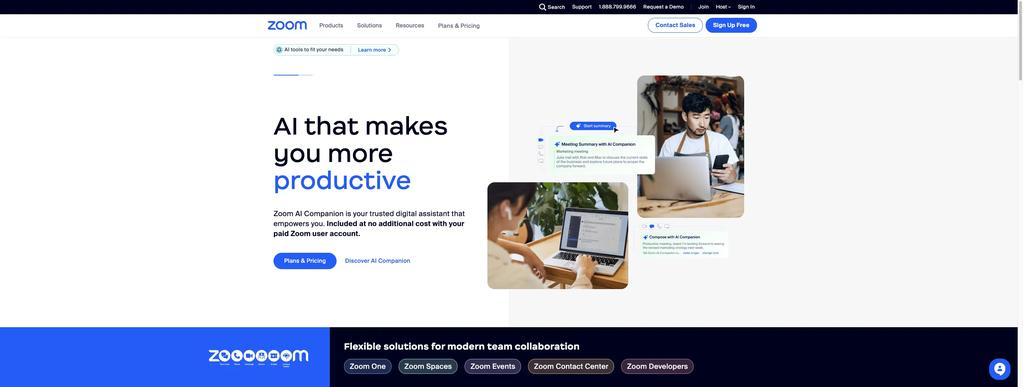 Task type: describe. For each thing, give the bounding box(es) containing it.
request a demo
[[644, 4, 684, 10]]

user
[[312, 229, 328, 239]]

support
[[572, 4, 592, 10]]

products button
[[319, 14, 346, 37]]

solutions
[[357, 22, 382, 29]]

sign up free button
[[706, 18, 757, 33]]

sales
[[680, 21, 696, 29]]

at
[[359, 219, 366, 229]]

host button
[[716, 4, 731, 10]]

empowers
[[274, 219, 309, 229]]

zoom for zoom contact center
[[534, 362, 554, 372]]

learn
[[358, 47, 372, 53]]

sign for sign in
[[738, 4, 749, 10]]

zoom logo image
[[268, 21, 307, 30]]

digital
[[396, 209, 417, 219]]

for
[[431, 341, 445, 353]]

needs
[[328, 46, 344, 53]]

contact sales
[[656, 21, 696, 29]]

up
[[727, 21, 735, 29]]

1 vertical spatial zoom interface icon image
[[633, 223, 728, 258]]

resources button
[[396, 14, 428, 37]]

zoom for zoom events
[[471, 362, 491, 372]]

product information navigation
[[314, 14, 485, 37]]

0 horizontal spatial &
[[301, 258, 305, 265]]

trusted
[[370, 209, 394, 219]]

more inside ai that makes you more
[[328, 138, 393, 169]]

join
[[699, 4, 709, 10]]

spaces
[[426, 362, 452, 372]]

ai inside ai that makes you more
[[274, 110, 299, 142]]

makes
[[365, 110, 448, 142]]

you.
[[311, 219, 325, 229]]

additional
[[379, 219, 414, 229]]

0 vertical spatial zoom interface icon image
[[514, 122, 655, 179]]

right image
[[386, 47, 393, 53]]

search
[[548, 4, 565, 10]]

demo
[[669, 4, 684, 10]]

one
[[372, 362, 386, 372]]

zoom for zoom ai companion is your trusted digital assistant that empowers you.
[[274, 209, 294, 219]]

sign for sign up free
[[713, 21, 726, 29]]

paid
[[274, 229, 289, 239]]

learn more
[[358, 47, 386, 53]]

your for fit
[[317, 46, 327, 53]]

events
[[492, 362, 516, 372]]

flexible solutions for modern team collaboration tab list
[[344, 359, 1004, 374]]

contact inside meetings navigation
[[656, 21, 678, 29]]

is
[[346, 209, 351, 219]]

zoom contact center
[[534, 362, 609, 372]]

your for is
[[353, 209, 368, 219]]

no
[[368, 219, 377, 229]]

assistant
[[419, 209, 450, 219]]

ai tools to fit your needs
[[285, 46, 344, 53]]

modern
[[448, 341, 485, 353]]

discover
[[345, 258, 370, 265]]

zoom one tab
[[344, 359, 392, 374]]

zoom spaces tab
[[399, 359, 458, 374]]

sign up free
[[713, 21, 750, 29]]

zoom events tab
[[465, 359, 521, 374]]



Task type: vqa. For each thing, say whether or not it's contained in the screenshot.
additional
yes



Task type: locate. For each thing, give the bounding box(es) containing it.
zoom developers tab
[[621, 359, 694, 374]]

plans inside main content
[[284, 258, 300, 265]]

sign
[[738, 4, 749, 10], [713, 21, 726, 29]]

banner containing contact sales
[[259, 14, 759, 37]]

sign left up
[[713, 21, 726, 29]]

1 horizontal spatial plans & pricing
[[438, 22, 480, 29]]

1 vertical spatial your
[[353, 209, 368, 219]]

contact
[[656, 21, 678, 29], [556, 362, 583, 372]]

that
[[304, 110, 359, 142], [452, 209, 465, 219]]

cost
[[416, 219, 431, 229]]

contact sales link
[[648, 18, 703, 33]]

1 horizontal spatial that
[[452, 209, 465, 219]]

zoom down empowers
[[291, 229, 311, 239]]

1 horizontal spatial your
[[353, 209, 368, 219]]

0 vertical spatial &
[[455, 22, 459, 29]]

developers
[[649, 362, 688, 372]]

zoom left developers
[[627, 362, 647, 372]]

0 vertical spatial companion
[[304, 209, 344, 219]]

zoom inside included at no additional cost with your paid zoom user account.
[[291, 229, 311, 239]]

that inside zoom ai companion is your trusted digital assistant that empowers you.
[[452, 209, 465, 219]]

1 horizontal spatial companion
[[378, 258, 410, 265]]

1 horizontal spatial &
[[455, 22, 459, 29]]

plans & pricing
[[438, 22, 480, 29], [284, 258, 326, 265]]

plans & pricing link
[[438, 22, 480, 29], [438, 22, 480, 29], [274, 253, 337, 270]]

collaboration
[[515, 341, 580, 353]]

zoom for zoom developers
[[627, 362, 647, 372]]

zoom unified communication platform image
[[209, 351, 308, 369]]

1.888.799.9666 button
[[594, 0, 638, 14], [599, 4, 636, 10]]

account.
[[330, 229, 360, 239]]

zoom interface icon image
[[514, 122, 655, 179], [633, 223, 728, 258]]

your right fit
[[317, 46, 327, 53]]

contact down a
[[656, 21, 678, 29]]

zoom inside zoom spaces tab
[[404, 362, 424, 372]]

plans & pricing inside main content
[[284, 258, 326, 265]]

companion for zoom
[[304, 209, 344, 219]]

a
[[665, 4, 668, 10]]

1 horizontal spatial sign
[[738, 4, 749, 10]]

0 horizontal spatial companion
[[304, 209, 344, 219]]

1 horizontal spatial contact
[[656, 21, 678, 29]]

zoom
[[274, 209, 294, 219], [291, 229, 311, 239], [350, 362, 370, 372], [404, 362, 424, 372], [471, 362, 491, 372], [534, 362, 554, 372], [627, 362, 647, 372]]

0 horizontal spatial that
[[304, 110, 359, 142]]

0 horizontal spatial your
[[317, 46, 327, 53]]

banner
[[259, 14, 759, 37]]

0 horizontal spatial plans
[[284, 258, 300, 265]]

center
[[585, 362, 609, 372]]

your
[[317, 46, 327, 53], [353, 209, 368, 219], [449, 219, 464, 229]]

zoom contact center tab
[[528, 359, 614, 374]]

0 vertical spatial more
[[373, 47, 386, 53]]

0 horizontal spatial pricing
[[307, 258, 326, 265]]

main content containing ai that makes you more
[[0, 14, 1018, 388]]

2 horizontal spatial your
[[449, 219, 464, 229]]

plans
[[438, 22, 454, 29], [284, 258, 300, 265]]

companion
[[304, 209, 344, 219], [378, 258, 410, 265]]

pricing
[[461, 22, 480, 29], [307, 258, 326, 265]]

solutions
[[384, 341, 429, 353]]

1 vertical spatial contact
[[556, 362, 583, 372]]

0 vertical spatial that
[[304, 110, 359, 142]]

more
[[373, 47, 386, 53], [328, 138, 393, 169]]

zoom up empowers
[[274, 209, 294, 219]]

0 vertical spatial plans
[[438, 22, 454, 29]]

join link up meetings navigation on the right
[[699, 4, 709, 10]]

fit
[[310, 46, 315, 53]]

ai inside zoom ai companion is your trusted digital assistant that empowers you.
[[295, 209, 302, 219]]

flexible solutions for modern team collaboration
[[344, 341, 580, 353]]

0 vertical spatial your
[[317, 46, 327, 53]]

resources
[[396, 22, 424, 29]]

1.888.799.9666
[[599, 4, 636, 10]]

host
[[716, 4, 728, 10]]

zoom events
[[471, 362, 516, 372]]

solutions button
[[357, 14, 385, 37]]

0 horizontal spatial contact
[[556, 362, 583, 372]]

team
[[487, 341, 513, 353]]

zoom inside zoom events 'tab'
[[471, 362, 491, 372]]

zoom developers
[[627, 362, 688, 372]]

request
[[644, 4, 664, 10]]

zoom spaces
[[404, 362, 452, 372]]

1 vertical spatial that
[[452, 209, 465, 219]]

zoom inside zoom contact center tab
[[534, 362, 554, 372]]

plans inside "product information" navigation
[[438, 22, 454, 29]]

0 horizontal spatial plans & pricing
[[284, 258, 326, 265]]

1 vertical spatial plans & pricing
[[284, 258, 326, 265]]

0 vertical spatial contact
[[656, 21, 678, 29]]

free
[[737, 21, 750, 29]]

zoom for zoom one
[[350, 362, 370, 372]]

zoom left one
[[350, 362, 370, 372]]

0 vertical spatial plans & pricing
[[438, 22, 480, 29]]

plans right resources dropdown button
[[438, 22, 454, 29]]

plans & pricing inside "product information" navigation
[[438, 22, 480, 29]]

meetings navigation
[[647, 14, 759, 34]]

contact inside tab
[[556, 362, 583, 372]]

1 vertical spatial more
[[328, 138, 393, 169]]

ai that makes you more
[[274, 110, 448, 169]]

you
[[274, 138, 321, 169]]

zoom ai companion is your trusted digital assistant that empowers you.
[[274, 209, 465, 229]]

included at no additional cost with your paid zoom user account.
[[274, 219, 464, 239]]

your up at
[[353, 209, 368, 219]]

main content
[[0, 14, 1018, 388]]

1 vertical spatial plans
[[284, 258, 300, 265]]

tools
[[291, 46, 303, 53]]

contact left center
[[556, 362, 583, 372]]

to
[[304, 46, 309, 53]]

with
[[433, 219, 447, 229]]

sign inside button
[[713, 21, 726, 29]]

1 vertical spatial pricing
[[307, 258, 326, 265]]

join link
[[693, 0, 711, 14], [699, 4, 709, 10]]

0 vertical spatial pricing
[[461, 22, 480, 29]]

your right with
[[449, 219, 464, 229]]

join link left host
[[693, 0, 711, 14]]

search button
[[534, 0, 567, 14]]

zoom inside zoom one tab
[[350, 362, 370, 372]]

plans down paid
[[284, 258, 300, 265]]

zoom left events
[[471, 362, 491, 372]]

zoom for zoom spaces
[[404, 362, 424, 372]]

request a demo link
[[638, 0, 686, 14], [644, 4, 684, 10]]

companion for discover
[[378, 258, 410, 265]]

sign in
[[738, 4, 755, 10]]

sign left in
[[738, 4, 749, 10]]

zoom inside zoom ai companion is your trusted digital assistant that empowers you.
[[274, 209, 294, 219]]

ai
[[285, 46, 290, 53], [274, 110, 299, 142], [295, 209, 302, 219], [371, 258, 377, 265]]

support link
[[567, 0, 594, 14], [572, 4, 592, 10]]

2 vertical spatial your
[[449, 219, 464, 229]]

& inside "product information" navigation
[[455, 22, 459, 29]]

1 vertical spatial companion
[[378, 258, 410, 265]]

products
[[319, 22, 343, 29]]

companion inside zoom ai companion is your trusted digital assistant that empowers you.
[[304, 209, 344, 219]]

zoom inside zoom developers tab
[[627, 362, 647, 372]]

sign in link
[[733, 0, 759, 14], [738, 4, 755, 10]]

productive
[[274, 165, 411, 196]]

discover ai companion link
[[345, 253, 421, 270]]

1 horizontal spatial pricing
[[461, 22, 480, 29]]

included
[[327, 219, 358, 229]]

1 vertical spatial sign
[[713, 21, 726, 29]]

flexible
[[344, 341, 381, 353]]

&
[[455, 22, 459, 29], [301, 258, 305, 265]]

zoom down the solutions
[[404, 362, 424, 372]]

in
[[751, 4, 755, 10]]

discover ai companion
[[345, 258, 410, 265]]

your inside zoom ai companion is your trusted digital assistant that empowers you.
[[353, 209, 368, 219]]

that inside ai that makes you more
[[304, 110, 359, 142]]

0 horizontal spatial sign
[[713, 21, 726, 29]]

zoom one
[[350, 362, 386, 372]]

1 horizontal spatial plans
[[438, 22, 454, 29]]

your inside included at no additional cost with your paid zoom user account.
[[449, 219, 464, 229]]

1 vertical spatial &
[[301, 258, 305, 265]]

zoom down collaboration
[[534, 362, 554, 372]]

pricing inside "product information" navigation
[[461, 22, 480, 29]]

0 vertical spatial sign
[[738, 4, 749, 10]]



